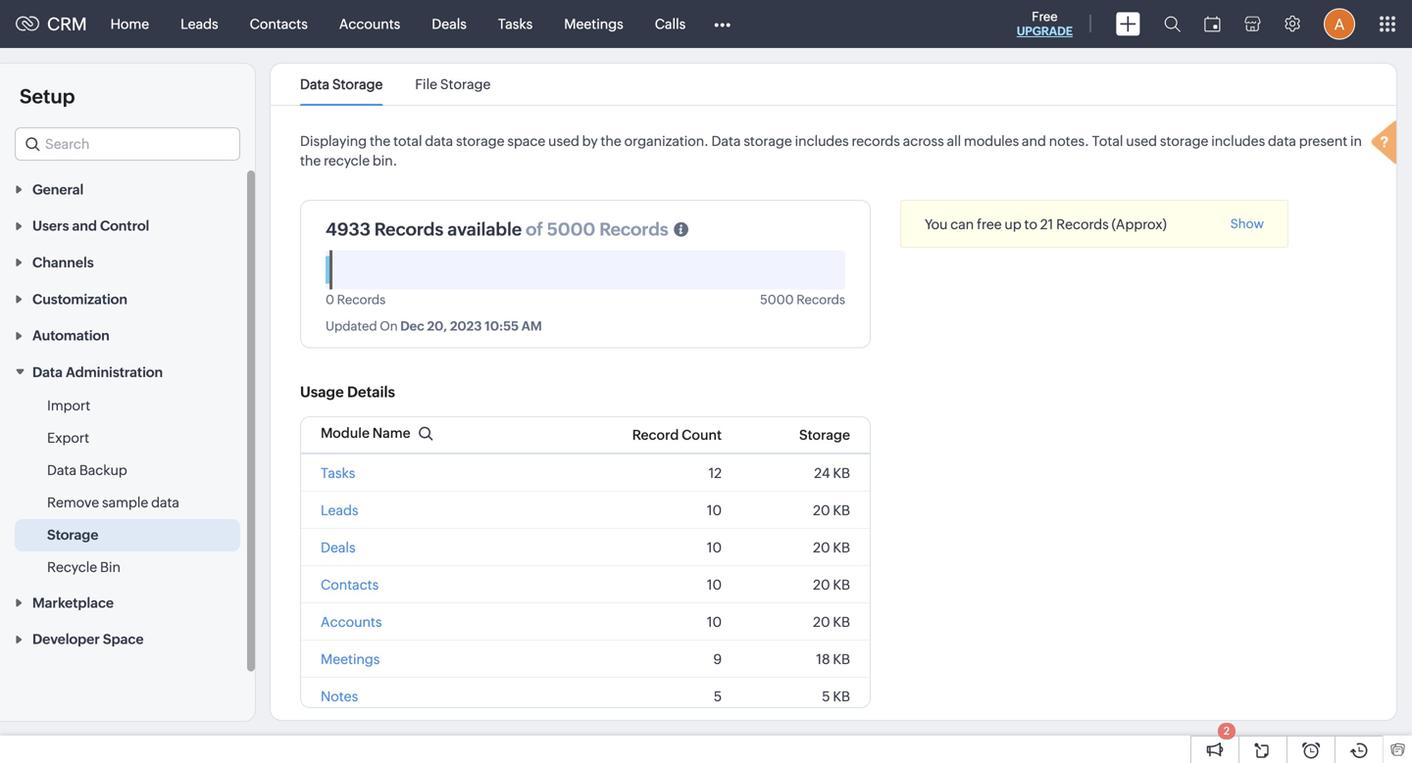 Task type: vqa. For each thing, say whether or not it's contained in the screenshot.


Task type: locate. For each thing, give the bounding box(es) containing it.
export link
[[47, 429, 89, 448]]

4 20 kb from the top
[[813, 615, 850, 630]]

data down export in the bottom left of the page
[[47, 463, 76, 479]]

data backup link
[[47, 461, 127, 481]]

10 for deals
[[707, 540, 722, 556]]

recycle bin
[[47, 560, 121, 576]]

data right total
[[425, 133, 453, 149]]

records for 0 records
[[337, 293, 386, 307]]

1 20 kb from the top
[[813, 503, 850, 519]]

usage
[[300, 384, 344, 401]]

free upgrade
[[1017, 9, 1073, 38]]

meetings left calls 'link'
[[564, 16, 623, 32]]

1 kb from the top
[[833, 466, 850, 481]]

marketplace button
[[0, 585, 255, 621]]

and
[[1022, 133, 1046, 149], [72, 218, 97, 234]]

1 vertical spatial and
[[72, 218, 97, 234]]

1 horizontal spatial used
[[1126, 133, 1157, 149]]

0 horizontal spatial leads
[[181, 16, 218, 32]]

1 vertical spatial leads
[[321, 503, 358, 519]]

1 horizontal spatial meetings
[[564, 16, 623, 32]]

1 10 from the top
[[707, 503, 722, 519]]

data inside region
[[47, 463, 76, 479]]

20 kb for deals
[[813, 540, 850, 556]]

records
[[1056, 217, 1109, 232], [374, 220, 444, 240], [599, 220, 669, 240], [337, 293, 386, 307], [797, 293, 845, 307]]

data
[[300, 76, 330, 92], [712, 133, 741, 149], [32, 365, 63, 381], [47, 463, 76, 479]]

used
[[548, 133, 579, 149], [1126, 133, 1157, 149]]

1 vertical spatial tasks
[[321, 466, 355, 481]]

file storage link
[[415, 76, 491, 92]]

data right sample
[[151, 495, 179, 511]]

0
[[326, 293, 334, 307]]

6 kb from the top
[[833, 652, 850, 668]]

storage link
[[47, 526, 98, 545]]

total
[[1092, 133, 1123, 149]]

0 horizontal spatial data
[[151, 495, 179, 511]]

5 for 5 kb
[[822, 689, 830, 705]]

3 kb from the top
[[833, 540, 850, 556]]

leads down module
[[321, 503, 358, 519]]

5000 records
[[760, 293, 845, 307]]

in
[[1351, 133, 1362, 149]]

leads right home on the left of page
[[181, 16, 218, 32]]

1 vertical spatial deals
[[321, 540, 356, 556]]

notes
[[321, 689, 358, 705]]

data left 'present'
[[1268, 133, 1296, 149]]

data for data administration
[[32, 365, 63, 381]]

updated
[[326, 319, 377, 334]]

kb for deals
[[833, 540, 850, 556]]

0 vertical spatial leads
[[181, 16, 218, 32]]

tasks down module
[[321, 466, 355, 481]]

20 kb
[[813, 503, 850, 519], [813, 540, 850, 556], [813, 577, 850, 593], [813, 615, 850, 630]]

1 horizontal spatial and
[[1022, 133, 1046, 149]]

0 vertical spatial deals
[[432, 16, 467, 32]]

contacts link
[[234, 0, 323, 48]]

0 horizontal spatial 5000
[[547, 220, 596, 240]]

20 kb for contacts
[[813, 577, 850, 593]]

dec
[[400, 319, 424, 334]]

administration
[[66, 365, 163, 381]]

includes
[[795, 133, 849, 149], [1211, 133, 1265, 149]]

to
[[1024, 217, 1038, 232]]

meetings link
[[549, 0, 639, 48]]

5 down 18
[[822, 689, 830, 705]]

present
[[1299, 133, 1348, 149]]

kb for tasks
[[833, 466, 850, 481]]

2 5 from the left
[[822, 689, 830, 705]]

accounts
[[339, 16, 400, 32], [321, 615, 382, 630]]

kb for notes
[[833, 689, 850, 705]]

recycle
[[47, 560, 97, 576]]

export
[[47, 431, 89, 446]]

1 horizontal spatial the
[[370, 133, 391, 149]]

customization
[[32, 292, 127, 307]]

1 horizontal spatial includes
[[1211, 133, 1265, 149]]

0 vertical spatial contacts
[[250, 16, 308, 32]]

show
[[1231, 217, 1264, 231]]

1 vertical spatial contacts
[[321, 577, 379, 593]]

10 for accounts
[[707, 615, 722, 630]]

1 20 from the top
[[813, 503, 830, 519]]

1 horizontal spatial contacts
[[321, 577, 379, 593]]

1 vertical spatial meetings
[[321, 652, 380, 668]]

1 horizontal spatial 5
[[822, 689, 830, 705]]

channels
[[32, 255, 94, 271]]

backup
[[79, 463, 127, 479]]

2 includes from the left
[[1211, 133, 1265, 149]]

remove sample data link
[[47, 493, 179, 513]]

deals
[[432, 16, 467, 32], [321, 540, 356, 556]]

0 horizontal spatial used
[[548, 133, 579, 149]]

crm link
[[16, 14, 87, 34]]

20
[[813, 503, 830, 519], [813, 540, 830, 556], [813, 577, 830, 593], [813, 615, 830, 630]]

storage right file
[[440, 76, 491, 92]]

1 vertical spatial 5000
[[760, 293, 794, 307]]

0 horizontal spatial storage
[[456, 133, 505, 149]]

tasks
[[498, 16, 533, 32], [321, 466, 355, 481]]

includes left records
[[795, 133, 849, 149]]

3 10 from the top
[[707, 577, 722, 593]]

calls
[[655, 16, 686, 32]]

4 kb from the top
[[833, 577, 850, 593]]

used left by
[[548, 133, 579, 149]]

3 20 kb from the top
[[813, 577, 850, 593]]

of
[[526, 220, 543, 240]]

the up bin.
[[370, 133, 391, 149]]

meetings up notes
[[321, 652, 380, 668]]

and right users
[[72, 218, 97, 234]]

available
[[447, 220, 522, 240]]

24 kb
[[814, 466, 850, 481]]

2 horizontal spatial storage
[[1160, 133, 1209, 149]]

tasks right deals link
[[498, 16, 533, 32]]

data up import
[[32, 365, 63, 381]]

create menu image
[[1116, 12, 1141, 36]]

5 kb from the top
[[833, 615, 850, 630]]

by
[[582, 133, 598, 149]]

21
[[1040, 217, 1054, 232]]

and left the notes.
[[1022, 133, 1046, 149]]

data
[[425, 133, 453, 149], [1268, 133, 1296, 149], [151, 495, 179, 511]]

the right by
[[601, 133, 622, 149]]

0 horizontal spatial deals
[[321, 540, 356, 556]]

deals link
[[416, 0, 482, 48]]

the down displaying
[[300, 153, 321, 169]]

2 storage from the left
[[744, 133, 792, 149]]

space
[[507, 133, 546, 149]]

5
[[714, 689, 722, 705], [822, 689, 830, 705]]

1 5 from the left
[[714, 689, 722, 705]]

0 vertical spatial and
[[1022, 133, 1046, 149]]

the
[[370, 133, 391, 149], [601, 133, 622, 149], [300, 153, 321, 169]]

am
[[522, 319, 542, 334]]

12
[[709, 466, 722, 481]]

accounts up data storage
[[339, 16, 400, 32]]

notes.
[[1049, 133, 1089, 149]]

1 horizontal spatial storage
[[744, 133, 792, 149]]

20 for accounts
[[813, 615, 830, 630]]

0 horizontal spatial includes
[[795, 133, 849, 149]]

2 20 kb from the top
[[813, 540, 850, 556]]

0 vertical spatial meetings
[[564, 16, 623, 32]]

data inside displaying the total data storage space used by the organization. data storage includes records across all modules  and notes. total used storage includes data present in the recycle bin.
[[712, 133, 741, 149]]

0 horizontal spatial and
[[72, 218, 97, 234]]

general
[[32, 182, 84, 197]]

remove
[[47, 495, 99, 511]]

includes up show
[[1211, 133, 1265, 149]]

5 kb
[[822, 689, 850, 705]]

kb for accounts
[[833, 615, 850, 630]]

2 kb from the top
[[833, 503, 850, 519]]

1 horizontal spatial leads
[[321, 503, 358, 519]]

data storage
[[300, 76, 383, 92]]

storage down remove
[[47, 528, 98, 543]]

2 10 from the top
[[707, 540, 722, 556]]

0 horizontal spatial 5
[[714, 689, 722, 705]]

accounts up notes
[[321, 615, 382, 630]]

4 20 from the top
[[813, 615, 830, 630]]

None field
[[15, 127, 240, 161]]

profile image
[[1324, 8, 1355, 40]]

0 vertical spatial tasks
[[498, 16, 533, 32]]

2 20 from the top
[[813, 540, 830, 556]]

automation
[[32, 328, 110, 344]]

18
[[816, 652, 830, 668]]

10:55
[[485, 319, 519, 334]]

kb
[[833, 466, 850, 481], [833, 503, 850, 519], [833, 540, 850, 556], [833, 577, 850, 593], [833, 615, 850, 630], [833, 652, 850, 668], [833, 689, 850, 705]]

3 20 from the top
[[813, 577, 830, 593]]

20 for leads
[[813, 503, 830, 519]]

create menu element
[[1104, 0, 1152, 48]]

Other Modules field
[[701, 8, 744, 40]]

10 for leads
[[707, 503, 722, 519]]

0 vertical spatial 5000
[[547, 220, 596, 240]]

free
[[1032, 9, 1058, 24]]

data right organization.
[[712, 133, 741, 149]]

data inside dropdown button
[[32, 365, 63, 381]]

20 for deals
[[813, 540, 830, 556]]

used right total
[[1126, 133, 1157, 149]]

3 storage from the left
[[1160, 133, 1209, 149]]

7 kb from the top
[[833, 689, 850, 705]]

4 10 from the top
[[707, 615, 722, 630]]

10
[[707, 503, 722, 519], [707, 540, 722, 556], [707, 577, 722, 593], [707, 615, 722, 630]]

20 for contacts
[[813, 577, 830, 593]]

data up displaying
[[300, 76, 330, 92]]

and inside "dropdown button"
[[72, 218, 97, 234]]

loading image
[[1367, 118, 1406, 171]]

developer
[[32, 632, 100, 648]]

4933
[[326, 220, 371, 240]]

2 horizontal spatial the
[[601, 133, 622, 149]]

5 down 9 at the bottom of the page
[[714, 689, 722, 705]]

1 horizontal spatial deals
[[432, 16, 467, 32]]

control
[[100, 218, 149, 234]]

total
[[393, 133, 422, 149]]

displaying the total data storage space used by the organization. data storage includes records across all modules  and notes. total used storage includes data present in the recycle bin.
[[300, 133, 1362, 169]]

20 kb for leads
[[813, 503, 850, 519]]

0 records
[[326, 293, 386, 307]]

0 vertical spatial accounts
[[339, 16, 400, 32]]



Task type: describe. For each thing, give the bounding box(es) containing it.
updated on dec 20, 2023 10:55 am
[[326, 319, 542, 334]]

tasks link
[[482, 0, 549, 48]]

data backup
[[47, 463, 127, 479]]

on
[[380, 319, 398, 334]]

1 storage from the left
[[456, 133, 505, 149]]

all
[[947, 133, 961, 149]]

records for 5000 records
[[797, 293, 845, 307]]

5 for 5
[[714, 689, 722, 705]]

record count
[[632, 427, 722, 443]]

0 horizontal spatial meetings
[[321, 652, 380, 668]]

recycle bin link
[[47, 558, 121, 578]]

data administration
[[32, 365, 163, 381]]

1 vertical spatial accounts
[[321, 615, 382, 630]]

across
[[903, 133, 944, 149]]

automation button
[[0, 317, 255, 354]]

can
[[951, 217, 974, 232]]

data inside remove sample data link
[[151, 495, 179, 511]]

record
[[632, 427, 679, 443]]

free
[[977, 217, 1002, 232]]

2023
[[450, 319, 482, 334]]

9
[[713, 652, 722, 668]]

search image
[[1164, 16, 1181, 32]]

1 includes from the left
[[795, 133, 849, 149]]

users
[[32, 218, 69, 234]]

records for 4933 records available of 5000 records
[[374, 220, 444, 240]]

modules
[[964, 133, 1019, 149]]

data for data storage
[[300, 76, 330, 92]]

bin
[[100, 560, 121, 576]]

20 kb for accounts
[[813, 615, 850, 630]]

sample
[[102, 495, 148, 511]]

leads link
[[165, 0, 234, 48]]

crm
[[47, 14, 87, 34]]

data administration button
[[0, 354, 255, 390]]

you
[[925, 217, 948, 232]]

data storage link
[[300, 76, 383, 92]]

kb for leads
[[833, 503, 850, 519]]

24
[[814, 466, 830, 481]]

import link
[[47, 396, 90, 416]]

Search text field
[[16, 128, 239, 160]]

1 horizontal spatial 5000
[[760, 293, 794, 307]]

kb for meetings
[[833, 652, 850, 668]]

home
[[110, 16, 149, 32]]

kb for contacts
[[833, 577, 850, 593]]

storage down 'accounts' link
[[332, 76, 383, 92]]

calendar image
[[1204, 16, 1221, 32]]

0 horizontal spatial the
[[300, 153, 321, 169]]

data for data backup
[[47, 463, 76, 479]]

and inside displaying the total data storage space used by the organization. data storage includes records across all modules  and notes. total used storage includes data present in the recycle bin.
[[1022, 133, 1046, 149]]

channels button
[[0, 244, 255, 280]]

0 horizontal spatial tasks
[[321, 466, 355, 481]]

displaying
[[300, 133, 367, 149]]

2
[[1224, 726, 1230, 738]]

customization button
[[0, 280, 255, 317]]

remove sample data
[[47, 495, 179, 511]]

10 for contacts
[[707, 577, 722, 593]]

home link
[[95, 0, 165, 48]]

up
[[1005, 217, 1022, 232]]

bin.
[[373, 153, 397, 169]]

developer space
[[32, 632, 144, 648]]

module
[[321, 425, 370, 441]]

upgrade
[[1017, 25, 1073, 38]]

users and control button
[[0, 207, 255, 244]]

18 kb
[[816, 652, 850, 668]]

2 horizontal spatial data
[[1268, 133, 1296, 149]]

marketplace
[[32, 596, 114, 611]]

organization.
[[624, 133, 709, 149]]

storage inside data administration region
[[47, 528, 98, 543]]

calls link
[[639, 0, 701, 48]]

file storage
[[415, 76, 491, 92]]

you can free up to 21 records (approx)
[[925, 217, 1167, 232]]

4933 records available of 5000 records
[[326, 220, 669, 240]]

profile element
[[1312, 0, 1367, 48]]

data administration region
[[0, 390, 255, 585]]

20,
[[427, 319, 447, 334]]

1 used from the left
[[548, 133, 579, 149]]

setup
[[20, 85, 75, 108]]

search element
[[1152, 0, 1193, 48]]

module name
[[321, 425, 411, 441]]

developer space button
[[0, 621, 255, 658]]

file
[[415, 76, 437, 92]]

1 horizontal spatial tasks
[[498, 16, 533, 32]]

name
[[372, 425, 411, 441]]

2 used from the left
[[1126, 133, 1157, 149]]

records
[[852, 133, 900, 149]]

import
[[47, 398, 90, 414]]

deals inside deals link
[[432, 16, 467, 32]]

general button
[[0, 171, 255, 207]]

storage up 24
[[799, 427, 850, 443]]

recycle
[[324, 153, 370, 169]]

space
[[103, 632, 144, 648]]

usage details
[[300, 384, 395, 401]]

1 horizontal spatial data
[[425, 133, 453, 149]]

(approx)
[[1112, 217, 1167, 232]]

accounts link
[[323, 0, 416, 48]]

0 horizontal spatial contacts
[[250, 16, 308, 32]]



